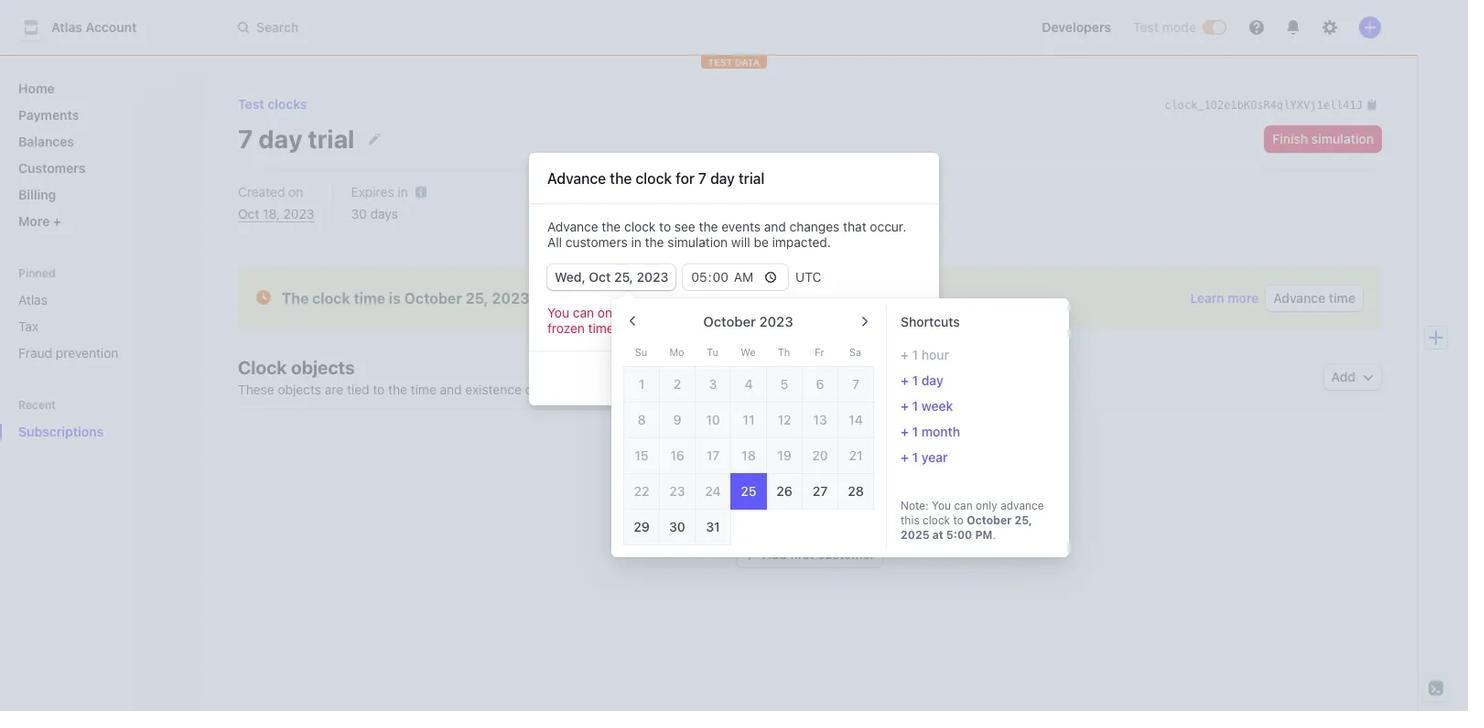 Task type: locate. For each thing, give the bounding box(es) containing it.
1 left the month
[[912, 424, 919, 440]]

to right started.
[[954, 514, 964, 527]]

atlas for atlas account
[[51, 19, 82, 35]]

26
[[777, 483, 793, 499]]

29
[[634, 519, 650, 535]]

Search search field
[[227, 11, 744, 44]]

4 + from the top
[[901, 450, 909, 465]]

day right for
[[711, 170, 735, 187]]

add right svg icon
[[763, 547, 787, 562]]

0 vertical spatial in
[[398, 184, 408, 200]]

note: you can only advance this clock to
[[901, 499, 1044, 527]]

2 horizontal spatial time
[[1329, 290, 1356, 306]]

0 horizontal spatial in
[[398, 184, 408, 200]]

1 vertical spatial atlas
[[18, 292, 48, 308]]

0 vertical spatial 7
[[238, 123, 253, 153]]

payments link
[[11, 100, 187, 130]]

1 vertical spatial in
[[631, 234, 642, 250]]

24 button
[[695, 473, 732, 510]]

test
[[1134, 19, 1159, 35], [238, 96, 264, 112]]

day down 'clocks'
[[258, 123, 303, 153]]

october right is
[[404, 290, 462, 307]]

0 vertical spatial day
[[258, 123, 303, 153]]

0 vertical spatial customer
[[795, 514, 851, 529]]

simulation right finish
[[1312, 131, 1374, 146]]

to left see
[[659, 219, 671, 234]]

0 vertical spatial add
[[1332, 369, 1356, 385]]

and right events
[[764, 219, 786, 234]]

30 days
[[351, 206, 398, 222]]

in up days
[[398, 184, 408, 200]]

mo
[[670, 346, 685, 358]]

atlas left account
[[51, 19, 82, 35]]

clock inside advance the clock to see the events and changes that occur. all customers in the simulation will be impacted.
[[625, 219, 656, 234]]

advance up wed,
[[548, 219, 598, 234]]

.
[[993, 528, 996, 542]]

23 button
[[659, 473, 696, 510]]

7 down sa
[[852, 376, 860, 392]]

advance inside button
[[1274, 290, 1326, 306]]

0 horizontal spatial at
[[533, 290, 547, 307]]

advance right more at the right top of page
[[1274, 290, 1326, 306]]

1 horizontal spatial october
[[704, 313, 756, 330]]

0 vertical spatial trial
[[308, 123, 355, 153]]

22 button
[[624, 473, 660, 510]]

0 horizontal spatial this
[[541, 382, 562, 397]]

recent navigation links element
[[0, 397, 201, 447]]

1 down su
[[639, 376, 645, 392]]

add inside add first customer button
[[763, 547, 787, 562]]

add left svg image
[[1332, 369, 1356, 385]]

advance inside you can only advance this clock forwards from the current frozen time.
[[626, 305, 676, 320]]

1 vertical spatial pm
[[976, 528, 993, 542]]

0 horizontal spatial and
[[440, 382, 462, 397]]

this inside you can only advance this clock forwards from the current frozen time.
[[679, 305, 701, 320]]

this right of
[[541, 382, 562, 397]]

4
[[745, 376, 753, 392]]

advance for advance the clock to see the events and changes that occur. all customers in the simulation will be impacted.
[[548, 219, 598, 234]]

0 horizontal spatial you
[[548, 305, 570, 320]]

5:00 inside october 25, 2025 at 5:00 pm
[[947, 528, 973, 542]]

1 vertical spatial 30
[[669, 519, 686, 535]]

atlas account
[[51, 19, 137, 35]]

atlas inside pinned element
[[18, 292, 48, 308]]

1 horizontal spatial and
[[764, 219, 786, 234]]

you inside you can only advance this clock forwards from the current frozen time.
[[548, 305, 570, 320]]

6
[[816, 376, 825, 392]]

these
[[238, 382, 274, 397]]

0 horizontal spatial advance
[[626, 305, 676, 320]]

0 horizontal spatial test
[[238, 96, 264, 112]]

pinned element
[[11, 285, 187, 368]]

1 left year
[[912, 450, 919, 465]]

17
[[707, 448, 720, 463]]

0 horizontal spatial oct
[[238, 206, 259, 222]]

clock.
[[566, 382, 601, 397]]

1 horizontal spatial 5:00
[[947, 528, 973, 542]]

1 horizontal spatial advance
[[1001, 499, 1044, 513]]

2 vertical spatial 7
[[852, 376, 860, 392]]

+ for + 1 day
[[901, 373, 909, 388]]

to left 'get'
[[854, 514, 866, 529]]

days
[[370, 206, 398, 222]]

october inside october 25, 2025 at 5:00 pm
[[967, 514, 1012, 527]]

atlas link
[[11, 285, 187, 315]]

1 left week
[[912, 398, 919, 414]]

1 for + 1 day
[[912, 373, 919, 388]]

1 vertical spatial trial
[[739, 170, 765, 187]]

october for october 25, 2025 at 5:00 pm
[[967, 514, 1012, 527]]

15 button
[[624, 438, 660, 474]]

time up add popup button
[[1329, 290, 1356, 306]]

customer
[[795, 514, 851, 529], [818, 547, 875, 562]]

0 vertical spatial objects
[[291, 357, 355, 378]]

more
[[1228, 290, 1259, 306]]

00:00 time field
[[683, 265, 788, 290]]

simulation
[[1312, 131, 1374, 146], [668, 234, 728, 250]]

0 horizontal spatial 30
[[351, 206, 367, 222]]

the
[[610, 170, 632, 187], [602, 219, 621, 234], [699, 219, 718, 234], [645, 234, 664, 250], [825, 305, 844, 320], [388, 382, 407, 397]]

1 horizontal spatial day
[[711, 170, 735, 187]]

7 right for
[[699, 170, 707, 187]]

13
[[813, 412, 827, 428]]

pm inside october 25, 2025 at 5:00 pm
[[976, 528, 993, 542]]

2 horizontal spatial this
[[901, 514, 920, 527]]

oct right wed,
[[589, 269, 611, 285]]

this up mo
[[679, 305, 701, 320]]

finish
[[1273, 131, 1309, 146]]

1 horizontal spatial you
[[932, 499, 951, 513]]

learn
[[1191, 290, 1225, 306]]

11
[[743, 412, 755, 428]]

1 horizontal spatial atlas
[[51, 19, 82, 35]]

2 vertical spatial 25,
[[1015, 514, 1033, 527]]

be
[[754, 234, 769, 250]]

you down wed,
[[548, 305, 570, 320]]

1 for + 1 year
[[912, 450, 919, 465]]

5 button
[[766, 366, 803, 403]]

at right 2025
[[933, 528, 944, 542]]

26 button
[[766, 473, 803, 510]]

more
[[18, 213, 53, 229]]

existence
[[466, 382, 522, 397]]

add
[[1332, 369, 1356, 385], [763, 547, 787, 562]]

october up tu
[[704, 313, 756, 330]]

the inside you can only advance this clock forwards from the current frozen time.
[[825, 305, 844, 320]]

october 2023 region
[[612, 298, 1436, 553]]

customer down 27 button
[[795, 514, 851, 529]]

you right note:
[[932, 499, 951, 513]]

+ up + 1 year
[[901, 424, 909, 440]]

1 horizontal spatial only
[[976, 499, 998, 513]]

the left see
[[645, 234, 664, 250]]

0 horizontal spatial day
[[258, 123, 303, 153]]

1 for + 1 week
[[912, 398, 919, 414]]

oct left 18,
[[238, 206, 259, 222]]

7 inside button
[[852, 376, 860, 392]]

1 vertical spatial 7
[[699, 170, 707, 187]]

7
[[238, 123, 253, 153], [699, 170, 707, 187], [852, 376, 860, 392]]

in
[[398, 184, 408, 200], [631, 234, 642, 250]]

clock left see
[[625, 219, 656, 234]]

0 vertical spatial 30
[[351, 206, 367, 222]]

only inside note: you can only advance this clock to
[[976, 499, 998, 513]]

at left wed, oct 25, 2023 button
[[533, 290, 547, 307]]

created
[[238, 184, 285, 200]]

30 inside button
[[669, 519, 686, 535]]

0 horizontal spatial 25,
[[466, 290, 489, 307]]

october 2023
[[704, 313, 794, 330]]

su
[[635, 346, 648, 358]]

1 horizontal spatial 30
[[669, 519, 686, 535]]

subscriptions link
[[11, 417, 161, 447]]

clock down 00:00 time field
[[704, 305, 736, 320]]

time right tied
[[411, 382, 437, 397]]

30 down 23 'button'
[[669, 519, 686, 535]]

1 vertical spatial this
[[541, 382, 562, 397]]

0 vertical spatial 5:00
[[551, 290, 584, 307]]

0 vertical spatial this
[[679, 305, 701, 320]]

2 vertical spatial day
[[922, 373, 944, 388]]

1 horizontal spatial simulation
[[1312, 131, 1374, 146]]

+ down + 1 day "button" on the bottom of the page
[[901, 398, 909, 414]]

pm down wed, oct 25, 2023
[[588, 290, 610, 307]]

30 left days
[[351, 206, 367, 222]]

1 inside "button"
[[912, 373, 919, 388]]

0 horizontal spatial add
[[763, 547, 787, 562]]

27 button
[[802, 473, 839, 510]]

add inside add popup button
[[1332, 369, 1356, 385]]

clock left for
[[636, 170, 672, 187]]

oct inside button
[[589, 269, 611, 285]]

1 horizontal spatial in
[[631, 234, 642, 250]]

the inside 'clock objects these objects are tied to the time and existence of this clock.'
[[388, 382, 407, 397]]

home
[[18, 81, 55, 96]]

fraud
[[18, 345, 52, 361]]

the right from
[[825, 305, 844, 320]]

1 + from the top
[[901, 373, 909, 388]]

1 horizontal spatial at
[[933, 528, 944, 542]]

0 vertical spatial can
[[573, 305, 594, 320]]

advance up su
[[626, 305, 676, 320]]

0 vertical spatial pm
[[588, 290, 610, 307]]

1 horizontal spatial this
[[679, 305, 701, 320]]

21
[[849, 448, 863, 463]]

october up .
[[967, 514, 1012, 527]]

30
[[351, 206, 367, 222], [669, 519, 686, 535]]

+ inside "button"
[[901, 373, 909, 388]]

30 for 30 days
[[351, 206, 367, 222]]

0 horizontal spatial time
[[354, 290, 385, 307]]

objects inside 'no clock objects create a simulated customer to get started.'
[[816, 495, 860, 511]]

1 vertical spatial customer
[[818, 547, 875, 562]]

1 horizontal spatial test
[[1134, 19, 1159, 35]]

can down wed,
[[573, 305, 594, 320]]

2 horizontal spatial 7
[[852, 376, 860, 392]]

test left 'clocks'
[[238, 96, 264, 112]]

1 vertical spatial utc
[[614, 290, 644, 307]]

frozen
[[548, 320, 585, 336]]

time inside 'clock objects these objects are tied to the time and existence of this clock.'
[[411, 382, 437, 397]]

2 vertical spatial objects
[[816, 495, 860, 511]]

2 vertical spatial october
[[967, 514, 1012, 527]]

customer right first
[[818, 547, 875, 562]]

0 horizontal spatial only
[[598, 305, 622, 320]]

0 horizontal spatial 7
[[238, 123, 253, 153]]

1 vertical spatial oct
[[589, 269, 611, 285]]

0 horizontal spatial can
[[573, 305, 594, 320]]

subscriptions
[[18, 424, 104, 440]]

test for test clocks
[[238, 96, 264, 112]]

0 vertical spatial and
[[764, 219, 786, 234]]

1 vertical spatial 5:00
[[947, 528, 973, 542]]

add for add
[[1332, 369, 1356, 385]]

+
[[901, 373, 909, 388], [901, 398, 909, 414], [901, 424, 909, 440], [901, 450, 909, 465]]

simulation inside button
[[1312, 131, 1374, 146]]

trial
[[308, 123, 355, 153], [739, 170, 765, 187]]

1 vertical spatial at
[[933, 528, 944, 542]]

the left for
[[610, 170, 632, 187]]

advance time button
[[1267, 286, 1363, 311]]

2 + from the top
[[901, 398, 909, 414]]

time left is
[[354, 290, 385, 307]]

12
[[778, 412, 792, 428]]

and left existence
[[440, 382, 462, 397]]

you can only advance this clock forwards from the current frozen time.
[[548, 305, 891, 336]]

+ left year
[[901, 450, 909, 465]]

time
[[354, 290, 385, 307], [1329, 290, 1356, 306], [411, 382, 437, 397]]

core navigation links element
[[11, 73, 187, 236]]

1 up + 1 week
[[912, 373, 919, 388]]

advance up october 25, 2025 at 5:00 pm
[[1001, 499, 1044, 513]]

in right customers
[[631, 234, 642, 250]]

0 horizontal spatial simulation
[[668, 234, 728, 250]]

clock up 2025
[[923, 514, 951, 527]]

+ up + 1 week
[[901, 373, 909, 388]]

all
[[548, 234, 562, 250]]

31 button
[[695, 509, 732, 546]]

0 horizontal spatial 5:00
[[551, 290, 584, 307]]

5:00
[[551, 290, 584, 307], [947, 528, 973, 542]]

1 horizontal spatial pm
[[976, 528, 993, 542]]

advance down sa
[[862, 370, 914, 385]]

day up week
[[922, 373, 944, 388]]

the right tied
[[388, 382, 407, 397]]

0 horizontal spatial atlas
[[18, 292, 48, 308]]

14
[[849, 412, 863, 428]]

advance up customers
[[548, 170, 606, 187]]

2023 inside button
[[637, 269, 669, 285]]

simulation left will
[[668, 234, 728, 250]]

1 horizontal spatial 25,
[[614, 269, 634, 285]]

utc down wed, oct 25, 2023
[[614, 290, 644, 307]]

7 day trial
[[238, 123, 355, 153]]

0 vertical spatial simulation
[[1312, 131, 1374, 146]]

0 vertical spatial you
[[548, 305, 570, 320]]

1 vertical spatial objects
[[278, 382, 321, 397]]

clock inside 'no clock objects create a simulated customer to get started.'
[[780, 495, 812, 511]]

october 25, 2025 at 5:00 pm
[[901, 514, 1033, 542]]

+ 1 day
[[901, 373, 944, 388]]

day
[[258, 123, 303, 153], [711, 170, 735, 187], [922, 373, 944, 388]]

2 horizontal spatial 25,
[[1015, 514, 1033, 527]]

+ 1 day button
[[901, 372, 944, 390]]

1 horizontal spatial can
[[954, 499, 973, 513]]

the up wed, oct 25, 2023
[[602, 219, 621, 234]]

only inside you can only advance this clock forwards from the current frozen time.
[[598, 305, 622, 320]]

1 horizontal spatial oct
[[589, 269, 611, 285]]

1 horizontal spatial 7
[[699, 170, 707, 187]]

atlas down pinned on the top of the page
[[18, 292, 48, 308]]

advance inside advance the clock to see the events and changes that occur. all customers in the simulation will be impacted.
[[548, 219, 598, 234]]

0 vertical spatial advance
[[626, 305, 676, 320]]

this down note:
[[901, 514, 920, 527]]

1 vertical spatial add
[[763, 547, 787, 562]]

0 vertical spatial oct
[[238, 206, 259, 222]]

trial up expires
[[308, 123, 355, 153]]

0 vertical spatial only
[[598, 305, 622, 320]]

advance
[[626, 305, 676, 320], [1001, 499, 1044, 513]]

finish simulation button
[[1266, 126, 1382, 152]]

we
[[741, 346, 756, 358]]

to inside 'clock objects these objects are tied to the time and existence of this clock.'
[[373, 382, 385, 397]]

note:
[[901, 499, 929, 513]]

0 vertical spatial atlas
[[51, 19, 82, 35]]

only up october 25, 2025 at 5:00 pm
[[976, 499, 998, 513]]

test left mode
[[1134, 19, 1159, 35]]

+ for + 1 week
[[901, 398, 909, 414]]

+ 1 week
[[901, 398, 953, 414]]

svg image
[[1363, 372, 1374, 383]]

recent
[[18, 398, 56, 412]]

7 down test clocks
[[238, 123, 253, 153]]

pm down note: you can only advance this clock to
[[976, 528, 993, 542]]

time inside advance time button
[[1329, 290, 1356, 306]]

5:00 down note: you can only advance this clock to
[[947, 528, 973, 542]]

can up october 25, 2025 at 5:00 pm
[[954, 499, 973, 513]]

trial up events
[[739, 170, 765, 187]]

1 vertical spatial only
[[976, 499, 998, 513]]

2 horizontal spatial october
[[967, 514, 1012, 527]]

cancel
[[798, 370, 840, 385]]

0 horizontal spatial utc
[[614, 290, 644, 307]]

0 vertical spatial test
[[1134, 19, 1159, 35]]

1 vertical spatial advance
[[1001, 499, 1044, 513]]

october
[[404, 290, 462, 307], [704, 313, 756, 330], [967, 514, 1012, 527]]

simulation inside advance the clock to see the events and changes that occur. all customers in the simulation will be impacted.
[[668, 234, 728, 250]]

1 vertical spatial october
[[704, 313, 756, 330]]

17 button
[[695, 438, 732, 474]]

3 + from the top
[[901, 424, 909, 440]]

october inside region
[[704, 313, 756, 330]]

24
[[705, 483, 721, 499]]

only down wed, oct 25, 2023 button
[[598, 305, 622, 320]]

1 vertical spatial you
[[932, 499, 951, 513]]

advance inside 'button'
[[862, 370, 914, 385]]

1 horizontal spatial add
[[1332, 369, 1356, 385]]

5:00 down wed,
[[551, 290, 584, 307]]

1 vertical spatial simulation
[[668, 234, 728, 250]]

add for add first customer
[[763, 547, 787, 562]]

11 button
[[731, 402, 767, 439]]

1 vertical spatial test
[[238, 96, 264, 112]]

clock inside you can only advance this clock forwards from the current frozen time.
[[704, 305, 736, 320]]

1 horizontal spatial time
[[411, 382, 437, 397]]

utc down impacted.
[[796, 269, 822, 285]]

test
[[708, 57, 733, 68]]

clock left 27
[[780, 495, 812, 511]]

to right tied
[[373, 382, 385, 397]]

atlas inside button
[[51, 19, 82, 35]]

shortcuts
[[901, 314, 960, 330]]

2 vertical spatial this
[[901, 514, 920, 527]]

of
[[525, 382, 537, 397]]

move forward to switch to the next month. image
[[850, 306, 881, 337]]

1 horizontal spatial utc
[[796, 269, 822, 285]]

1 inside october 2023 region
[[639, 376, 645, 392]]



Task type: describe. For each thing, give the bounding box(es) containing it.
+ for + 1 month
[[901, 424, 909, 440]]

at inside october 25, 2025 at 5:00 pm
[[933, 528, 944, 542]]

7 for 7 day trial
[[238, 123, 253, 153]]

wed, oct 25, 2023 button
[[548, 265, 676, 290]]

30 for 30
[[669, 519, 686, 535]]

this inside note: you can only advance this clock to
[[901, 514, 920, 527]]

data
[[735, 57, 760, 68]]

30 button
[[659, 509, 696, 546]]

clock_1o2e1bkosr4qlyxvj1ell41j
[[1165, 99, 1363, 112]]

can inside you can only advance this clock forwards from the current frozen time.
[[573, 305, 594, 320]]

9
[[673, 412, 682, 428]]

1 for + 1 month
[[912, 424, 919, 440]]

advance button
[[854, 365, 921, 391]]

29 button
[[624, 509, 660, 546]]

test mode
[[1134, 19, 1197, 35]]

get
[[870, 514, 889, 529]]

0 horizontal spatial pm
[[588, 290, 610, 307]]

to inside advance the clock to see the events and changes that occur. all customers in the simulation will be impacted.
[[659, 219, 671, 234]]

and inside 'clock objects these objects are tied to the time and existence of this clock.'
[[440, 382, 462, 397]]

1 button
[[624, 366, 660, 403]]

1 vertical spatial day
[[711, 170, 735, 187]]

customer inside button
[[818, 547, 875, 562]]

advance inside note: you can only advance this clock to
[[1001, 499, 1044, 513]]

and inside advance the clock to see the events and changes that occur. all customers in the simulation will be impacted.
[[764, 219, 786, 234]]

advance for advance time
[[1274, 290, 1326, 306]]

customers link
[[11, 153, 187, 183]]

12 button
[[766, 402, 803, 439]]

to inside 'no clock objects create a simulated customer to get started.'
[[854, 514, 866, 529]]

test for test mode
[[1134, 19, 1159, 35]]

started.
[[893, 514, 938, 529]]

in inside advance the clock to see the events and changes that occur. all customers in the simulation will be impacted.
[[631, 234, 642, 250]]

15
[[635, 448, 649, 463]]

2 button
[[659, 366, 696, 403]]

tu
[[707, 346, 719, 358]]

impacted.
[[772, 234, 831, 250]]

forwards
[[739, 305, 791, 320]]

+ 1 month
[[901, 424, 961, 440]]

3
[[709, 376, 717, 392]]

+ 1 month button
[[901, 423, 961, 441]]

account
[[86, 19, 137, 35]]

occur.
[[870, 219, 907, 234]]

advance for advance the clock for 7 day trial
[[548, 170, 606, 187]]

month
[[922, 424, 961, 440]]

2023 inside region
[[760, 313, 794, 330]]

create
[[681, 514, 721, 529]]

can inside note: you can only advance this clock to
[[954, 499, 973, 513]]

on
[[289, 184, 303, 200]]

atlas for atlas
[[18, 292, 48, 308]]

customers
[[566, 234, 628, 250]]

a
[[724, 514, 731, 529]]

fr
[[815, 346, 825, 358]]

13 button
[[802, 402, 839, 439]]

+ 1 year
[[901, 450, 948, 465]]

10
[[706, 412, 720, 428]]

simulated
[[734, 514, 792, 529]]

oct inside created on oct 18, 2023
[[238, 206, 259, 222]]

31
[[706, 519, 720, 535]]

tied
[[347, 382, 369, 397]]

home link
[[11, 73, 187, 103]]

the right see
[[699, 219, 718, 234]]

balances
[[18, 134, 74, 149]]

0 horizontal spatial trial
[[308, 123, 355, 153]]

28 button
[[838, 473, 874, 510]]

7 for 7 button
[[852, 376, 860, 392]]

1 vertical spatial 25,
[[466, 290, 489, 307]]

search
[[256, 19, 299, 35]]

atlas account button
[[18, 15, 155, 40]]

0 horizontal spatial october
[[404, 290, 462, 307]]

clock right the
[[312, 290, 350, 307]]

time.
[[588, 320, 618, 336]]

is
[[389, 290, 401, 307]]

clock inside note: you can only advance this clock to
[[923, 514, 951, 527]]

6 button
[[802, 366, 839, 403]]

0 vertical spatial utc
[[796, 269, 822, 285]]

25 button
[[731, 473, 767, 510]]

balances link
[[11, 126, 187, 157]]

22
[[634, 483, 650, 499]]

pinned navigation links element
[[11, 266, 187, 368]]

18 button
[[731, 438, 767, 474]]

cancel button
[[791, 365, 847, 391]]

test clocks
[[238, 96, 307, 112]]

move backward to switch to the previous month. image
[[617, 306, 648, 337]]

25, inside button
[[614, 269, 634, 285]]

first
[[790, 547, 815, 562]]

4 button
[[731, 366, 767, 403]]

created on oct 18, 2023
[[238, 184, 315, 222]]

3 button
[[695, 366, 732, 403]]

year
[[922, 450, 948, 465]]

+ for + 1 year
[[901, 450, 909, 465]]

add first customer button
[[737, 542, 883, 568]]

you inside note: you can only advance this clock to
[[932, 499, 951, 513]]

add first customer
[[763, 547, 875, 562]]

2025
[[901, 528, 930, 542]]

from
[[794, 305, 822, 320]]

18,
[[263, 206, 280, 222]]

october for october 2023
[[704, 313, 756, 330]]

28
[[848, 483, 864, 499]]

day inside "button"
[[922, 373, 944, 388]]

0 vertical spatial at
[[533, 290, 547, 307]]

svg image
[[744, 549, 755, 560]]

5
[[781, 376, 789, 392]]

the clock time is october 25, 2023 at 5:00 pm utc
[[282, 290, 644, 307]]

19
[[778, 448, 792, 463]]

week
[[922, 398, 953, 414]]

9 button
[[659, 402, 696, 439]]

more button
[[11, 206, 187, 236]]

+ 1 week button
[[901, 397, 953, 416]]

2023 inside created on oct 18, 2023
[[284, 206, 315, 222]]

14 button
[[838, 402, 874, 439]]

pinned
[[18, 266, 55, 280]]

customer inside 'no clock objects create a simulated customer to get started.'
[[795, 514, 851, 529]]

developers link
[[1035, 13, 1119, 42]]

advance time
[[1274, 290, 1356, 306]]

events
[[722, 219, 761, 234]]

advance the clock for 7 day trial
[[548, 170, 765, 187]]

25, inside october 25, 2025 at 5:00 pm
[[1015, 514, 1033, 527]]

sa
[[850, 346, 862, 358]]

changes
[[790, 219, 840, 234]]

to inside note: you can only advance this clock to
[[954, 514, 964, 527]]

1 horizontal spatial trial
[[739, 170, 765, 187]]

this inside 'clock objects these objects are tied to the time and existence of this clock.'
[[541, 382, 562, 397]]



Task type: vqa. For each thing, say whether or not it's contained in the screenshot.
$3.00
no



